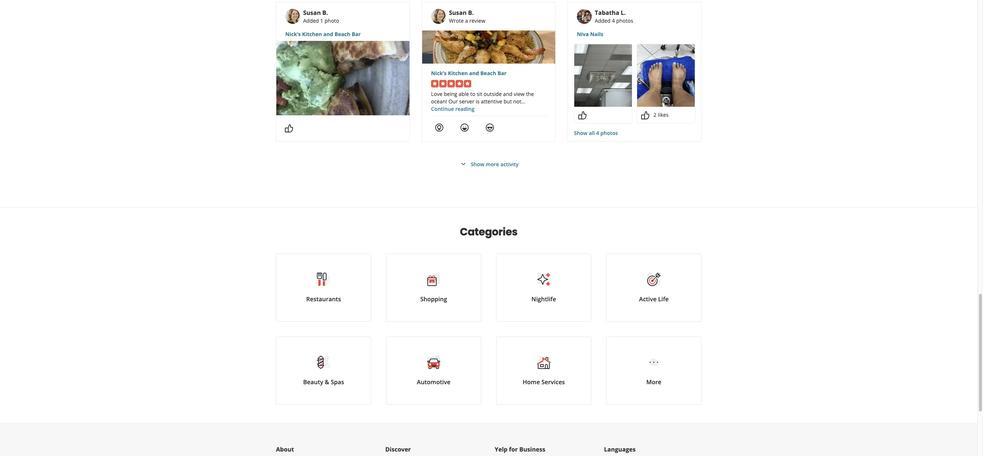 Task type: vqa. For each thing, say whether or not it's contained in the screenshot.
BAR to the top
yes



Task type: locate. For each thing, give the bounding box(es) containing it.
0 vertical spatial like feed item image
[[578, 111, 587, 120]]

photo of susan b. image for susan b. added 1 photo
[[285, 9, 300, 24]]

kitchen
[[302, 31, 322, 38], [448, 70, 468, 77]]

0 vertical spatial nick's kitchen and beach bar link
[[285, 31, 401, 38]]

tabatha
[[595, 9, 619, 17]]

yelp
[[495, 445, 508, 454]]

0 horizontal spatial open photo lightbox image
[[574, 44, 632, 107]]

0 horizontal spatial beach
[[335, 31, 350, 38]]

1 vertical spatial beach
[[480, 70, 496, 77]]

show
[[574, 129, 588, 137], [471, 161, 484, 168]]

1 vertical spatial bar
[[498, 70, 507, 77]]

susan inside susan b. added 1 photo
[[303, 9, 321, 17]]

0 horizontal spatial bar
[[352, 31, 361, 38]]

photo
[[325, 17, 339, 24]]

0 vertical spatial kitchen
[[302, 31, 322, 38]]

added
[[303, 17, 319, 24], [595, 17, 611, 24]]

spas
[[331, 378, 344, 386]]

0 vertical spatial bar
[[352, 31, 361, 38]]

0 horizontal spatial show
[[471, 161, 484, 168]]

kitchen down 1
[[302, 31, 322, 38]]

1 added from the left
[[303, 17, 319, 24]]

1 horizontal spatial like feed item image
[[578, 111, 587, 120]]

4 inside dropdown button
[[596, 129, 599, 137]]

nick's kitchen and beach bar link
[[285, 31, 401, 38], [431, 70, 547, 77]]

nightlife link
[[496, 254, 592, 322]]

open photo lightbox image
[[574, 44, 632, 107], [637, 44, 695, 107]]

1 horizontal spatial 4
[[612, 17, 615, 24]]

show right 24 chevron down v2 icon
[[471, 161, 484, 168]]

0 horizontal spatial photo of susan b. image
[[285, 9, 300, 24]]

0 horizontal spatial susan
[[303, 9, 321, 17]]

nick's
[[285, 31, 301, 38], [431, 70, 447, 77]]

0 vertical spatial beach
[[335, 31, 350, 38]]

1 b. from the left
[[322, 9, 328, 17]]

1 vertical spatial 4
[[596, 129, 599, 137]]

0 horizontal spatial added
[[303, 17, 319, 24]]

0 vertical spatial 4
[[612, 17, 615, 24]]

susan for susan b. wrote a review
[[449, 9, 467, 17]]

0 horizontal spatial b.
[[322, 9, 328, 17]]

nightlife
[[532, 295, 556, 303]]

b.
[[322, 9, 328, 17], [468, 9, 474, 17]]

for
[[509, 445, 518, 454]]

like feed item image
[[578, 111, 587, 120], [285, 124, 294, 133]]

susan b. added 1 photo
[[303, 9, 339, 24]]

0 horizontal spatial susan b. link
[[303, 9, 328, 17]]

business
[[519, 445, 545, 454]]

photos down "l."
[[616, 17, 633, 24]]

susan b. link
[[303, 9, 328, 17], [449, 9, 474, 17]]

1 horizontal spatial open photo lightbox image
[[637, 44, 695, 107]]

and down photo
[[323, 31, 333, 38]]

1 vertical spatial nick's kitchen and beach bar
[[431, 70, 507, 77]]

photos
[[616, 17, 633, 24], [601, 129, 618, 137]]

1 horizontal spatial show
[[574, 129, 588, 137]]

1 horizontal spatial nick's
[[431, 70, 447, 77]]

2 open photo lightbox image from the left
[[637, 44, 695, 107]]

all
[[589, 129, 595, 137]]

bar for the leftmost nick's kitchen and beach bar link
[[352, 31, 361, 38]]

1 vertical spatial and
[[469, 70, 479, 77]]

restaurants link
[[276, 254, 371, 322]]

susan inside susan b. wrote a review
[[449, 9, 467, 17]]

nails
[[590, 31, 603, 38]]

show all 4 photos
[[574, 129, 618, 137]]

2 susan from the left
[[449, 9, 467, 17]]

1 vertical spatial nick's kitchen and beach bar link
[[431, 70, 547, 77]]

shopping
[[420, 295, 447, 303]]

susan b. link up 1
[[303, 9, 328, 17]]

1 horizontal spatial added
[[595, 17, 611, 24]]

added down tabatha
[[595, 17, 611, 24]]

0 horizontal spatial nick's kitchen and beach bar link
[[285, 31, 401, 38]]

and
[[323, 31, 333, 38], [469, 70, 479, 77]]

home services
[[523, 378, 565, 386]]

susan b. link up wrote
[[449, 9, 474, 17]]

1 horizontal spatial photo of susan b. image
[[431, 9, 446, 24]]

b. up 1
[[322, 9, 328, 17]]

nick's kitchen and beach bar up 5 star rating image
[[431, 70, 507, 77]]

1 horizontal spatial nick's kitchen and beach bar link
[[431, 70, 547, 77]]

active
[[639, 295, 657, 303]]

b. for susan b. added 1 photo
[[322, 9, 328, 17]]

added inside susan b. added 1 photo
[[303, 17, 319, 24]]

1 horizontal spatial kitchen
[[448, 70, 468, 77]]

0 horizontal spatial nick's
[[285, 31, 301, 38]]

4 right all
[[596, 129, 599, 137]]

nick's kitchen and beach bar
[[285, 31, 361, 38], [431, 70, 507, 77]]

0 vertical spatial and
[[323, 31, 333, 38]]

photo of susan b. image left wrote
[[431, 9, 446, 24]]

susan up 1
[[303, 9, 321, 17]]

0 horizontal spatial nick's kitchen and beach bar
[[285, 31, 361, 38]]

show left all
[[574, 129, 588, 137]]

photos inside the tabatha l. added 4 photos
[[616, 17, 633, 24]]

4 inside the tabatha l. added 4 photos
[[612, 17, 615, 24]]

show inside dropdown button
[[574, 129, 588, 137]]

photos right all
[[601, 129, 618, 137]]

a
[[465, 17, 468, 24]]

2 susan b. link from the left
[[449, 9, 474, 17]]

photo of susan b. image
[[285, 9, 300, 24], [431, 9, 446, 24]]

2 photo of susan b. image from the left
[[431, 9, 446, 24]]

2
[[654, 111, 657, 118]]

added inside the tabatha l. added 4 photos
[[595, 17, 611, 24]]

4 down tabatha l. link
[[612, 17, 615, 24]]

1 vertical spatial show
[[471, 161, 484, 168]]

1 horizontal spatial susan
[[449, 9, 467, 17]]

show inside button
[[471, 161, 484, 168]]

0 vertical spatial nick's kitchen and beach bar
[[285, 31, 361, 38]]

about
[[276, 445, 294, 454]]

continue
[[431, 105, 454, 112]]

b. inside susan b. added 1 photo
[[322, 9, 328, 17]]

show more activity button
[[459, 160, 519, 169]]

categories
[[460, 225, 518, 239]]

and up 5 star rating image
[[469, 70, 479, 77]]

beach
[[335, 31, 350, 38], [480, 70, 496, 77]]

2 added from the left
[[595, 17, 611, 24]]

1 horizontal spatial susan b. link
[[449, 9, 474, 17]]

niva nails link
[[577, 31, 692, 38]]

photo of susan b. image left susan b. added 1 photo on the top of page
[[285, 9, 300, 24]]

show more activity
[[471, 161, 519, 168]]

bar
[[352, 31, 361, 38], [498, 70, 507, 77]]

susan up wrote
[[449, 9, 467, 17]]

added left 1
[[303, 17, 319, 24]]

1 susan b. link from the left
[[303, 9, 328, 17]]

more link
[[606, 337, 702, 405]]

continue reading
[[431, 105, 475, 112]]

1 photo of susan b. image from the left
[[285, 9, 300, 24]]

1 vertical spatial like feed item image
[[285, 124, 294, 133]]

explore recent activity section section
[[270, 0, 708, 207]]

1 susan from the left
[[303, 9, 321, 17]]

beauty
[[303, 378, 323, 386]]

likes
[[658, 111, 669, 118]]

0 vertical spatial photos
[[616, 17, 633, 24]]

nick's kitchen and beach bar down 1
[[285, 31, 361, 38]]

0 vertical spatial nick's
[[285, 31, 301, 38]]

kitchen up 5 star rating image
[[448, 70, 468, 77]]

0 horizontal spatial like feed item image
[[285, 124, 294, 133]]

susan
[[303, 9, 321, 17], [449, 9, 467, 17]]

b. inside susan b. wrote a review
[[468, 9, 474, 17]]

niva
[[577, 31, 589, 38]]

1 vertical spatial photos
[[601, 129, 618, 137]]

1 vertical spatial nick's
[[431, 70, 447, 77]]

2 b. from the left
[[468, 9, 474, 17]]

4
[[612, 17, 615, 24], [596, 129, 599, 137]]

active life
[[639, 295, 669, 303]]

review
[[470, 17, 485, 24]]

1 horizontal spatial and
[[469, 70, 479, 77]]

2 likes
[[654, 111, 669, 118]]

0 horizontal spatial 4
[[596, 129, 599, 137]]

0 vertical spatial show
[[574, 129, 588, 137]]

1 horizontal spatial bar
[[498, 70, 507, 77]]

1 horizontal spatial beach
[[480, 70, 496, 77]]

susan b. wrote a review
[[449, 9, 485, 24]]

1 horizontal spatial b.
[[468, 9, 474, 17]]

b. up review
[[468, 9, 474, 17]]



Task type: describe. For each thing, give the bounding box(es) containing it.
category navigation section navigation
[[269, 208, 709, 423]]

services
[[542, 378, 565, 386]]

added for susan b.
[[303, 17, 319, 24]]

activity
[[501, 161, 519, 168]]

restaurants
[[306, 295, 341, 303]]

tabatha l. added 4 photos
[[595, 9, 633, 24]]

niva nails
[[577, 31, 603, 38]]

1 open photo lightbox image from the left
[[574, 44, 632, 107]]

susan b. link for susan b. wrote a review
[[449, 9, 474, 17]]

0 horizontal spatial and
[[323, 31, 333, 38]]

24 chevron down v2 image
[[459, 160, 468, 169]]

active life link
[[606, 254, 702, 322]]

photo of tabatha l. image
[[577, 9, 592, 24]]

wrote
[[449, 17, 464, 24]]

like feed item image
[[641, 111, 650, 120]]

24 useful v2 image
[[435, 123, 444, 132]]

susan for susan b. added 1 photo
[[303, 9, 321, 17]]

discover
[[385, 445, 411, 454]]

b. for susan b. wrote a review
[[468, 9, 474, 17]]

more
[[646, 378, 662, 386]]

reading
[[455, 105, 475, 112]]

l.
[[621, 9, 626, 17]]

shopping link
[[386, 254, 481, 322]]

susan b. link for susan b. added 1 photo
[[303, 9, 328, 17]]

5 star rating image
[[431, 80, 471, 87]]

beauty & spas link
[[276, 337, 371, 405]]

&
[[325, 378, 329, 386]]

yelp for business
[[495, 445, 545, 454]]

beach for the right nick's kitchen and beach bar link
[[480, 70, 496, 77]]

continue reading button
[[431, 105, 475, 112]]

more
[[486, 161, 499, 168]]

bar for the right nick's kitchen and beach bar link
[[498, 70, 507, 77]]

0 horizontal spatial kitchen
[[302, 31, 322, 38]]

1 vertical spatial kitchen
[[448, 70, 468, 77]]

beauty & spas
[[303, 378, 344, 386]]

languages
[[604, 445, 636, 454]]

24 cool v2 image
[[486, 123, 494, 132]]

1
[[320, 17, 323, 24]]

photos inside dropdown button
[[601, 129, 618, 137]]

automotive
[[417, 378, 451, 386]]

24 funny v2 image
[[460, 123, 469, 132]]

home services link
[[496, 337, 592, 405]]

show for show more activity
[[471, 161, 484, 168]]

beach for the leftmost nick's kitchen and beach bar link
[[335, 31, 350, 38]]

automotive link
[[386, 337, 481, 405]]

tabatha l. link
[[595, 9, 626, 17]]

show all 4 photos button
[[574, 129, 618, 137]]

1 horizontal spatial nick's kitchen and beach bar
[[431, 70, 507, 77]]

life
[[658, 295, 669, 303]]

show for show all 4 photos
[[574, 129, 588, 137]]

photo of susan b. image for susan b. wrote a review
[[431, 9, 446, 24]]

home
[[523, 378, 540, 386]]

added for tabatha l.
[[595, 17, 611, 24]]



